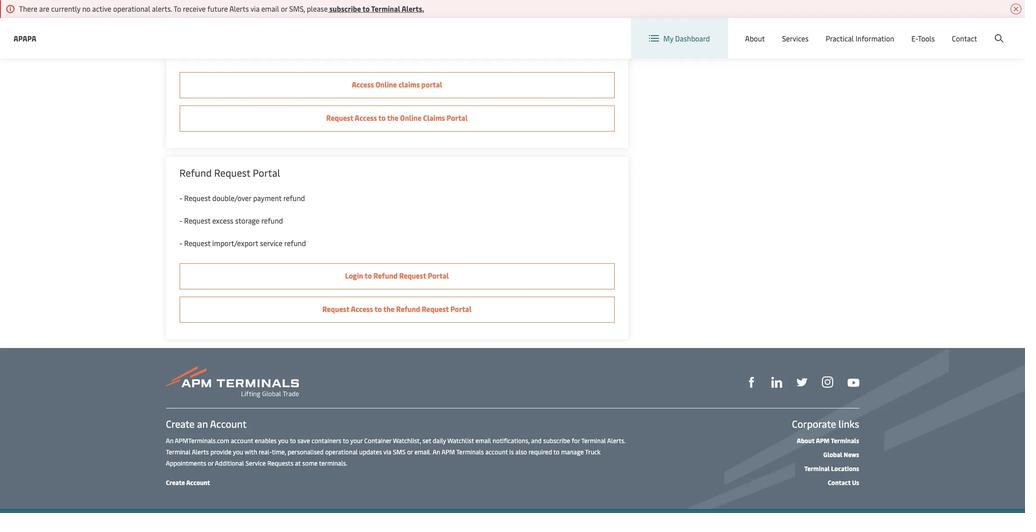 Task type: locate. For each thing, give the bounding box(es) containing it.
refund right the service
[[284, 238, 306, 248]]

location
[[795, 26, 823, 36]]

0 vertical spatial alerts
[[230, 4, 249, 14]]

claims
[[423, 113, 445, 123]]

linkedin image
[[772, 378, 782, 388]]

access inside the request access to the online claims portal link
[[355, 113, 377, 123]]

1 vertical spatial about
[[797, 437, 815, 446]]

refund request portal
[[180, 166, 280, 180]]

the for refund
[[384, 304, 395, 314]]

contact
[[953, 33, 978, 43], [828, 479, 851, 488]]

1 vertical spatial create
[[166, 418, 195, 431]]

global news
[[824, 451, 860, 460]]

0 vertical spatial alerts.
[[402, 4, 424, 14]]

portal
[[422, 79, 443, 89]]

1 vertical spatial operational
[[325, 448, 358, 457]]

currently
[[51, 4, 81, 14]]

alerts right future
[[230, 4, 249, 14]]

2 vertical spatial account
[[186, 479, 210, 488]]

1 horizontal spatial global
[[852, 26, 872, 36]]

switch
[[772, 26, 793, 36]]

via right future
[[251, 4, 260, 14]]

create an account
[[166, 418, 247, 431]]

1 vertical spatial login
[[345, 271, 363, 281]]

at
[[295, 460, 301, 468]]

sms,
[[289, 4, 305, 14]]

terminals
[[831, 437, 860, 446], [457, 448, 484, 457]]

0 vertical spatial email
[[261, 4, 279, 14]]

1 horizontal spatial about
[[797, 437, 815, 446]]

0 horizontal spatial global
[[824, 451, 843, 460]]

0 horizontal spatial online
[[376, 79, 397, 89]]

global menu
[[852, 26, 893, 36]]

- request double/over payment refund
[[180, 193, 305, 203]]

create account
[[166, 479, 210, 488]]

instagram image
[[822, 377, 834, 389]]

1 vertical spatial or
[[407, 448, 413, 457]]

about button
[[746, 18, 765, 59]]

close alert image
[[1011, 4, 1022, 14]]

0 horizontal spatial contact
[[828, 479, 851, 488]]

apm inside an apmterminals.com account enables you to save containers to your container watchlist, set daily watchlist email notifications, and subscribe for terminal alerts. terminal alerts provide you with real-time, personalised operational updates via sms or email. an apm terminals account is also required to manage truck appointments or additional service requests at some terminals.
[[442, 448, 455, 457]]

0 horizontal spatial operational
[[113, 4, 150, 14]]

or right sms
[[407, 448, 413, 457]]

2 vertical spatial access
[[351, 304, 373, 314]]

0 vertical spatial -
[[180, 193, 183, 203]]

2 vertical spatial refund
[[396, 304, 420, 314]]

services
[[783, 33, 809, 43]]

account up with
[[231, 437, 253, 446]]

account right the an at left bottom
[[210, 418, 247, 431]]

0 horizontal spatial an
[[166, 437, 174, 446]]

operational
[[113, 4, 150, 14], [325, 448, 358, 457]]

1 horizontal spatial subscribe
[[544, 437, 571, 446]]

0 horizontal spatial apm
[[442, 448, 455, 457]]

online
[[376, 79, 397, 89], [400, 113, 422, 123]]

1 vertical spatial terminals
[[457, 448, 484, 457]]

1 horizontal spatial contact
[[953, 33, 978, 43]]

contact right tools on the top right
[[953, 33, 978, 43]]

1 - from the top
[[180, 193, 183, 203]]

1 vertical spatial access
[[355, 113, 377, 123]]

online left claims
[[400, 113, 422, 123]]

refund inside login to refund request portal "link"
[[374, 271, 398, 281]]

- request excess storage refund
[[180, 216, 283, 226]]

1 vertical spatial -
[[180, 216, 183, 226]]

about down 'corporate'
[[797, 437, 815, 446]]

1 horizontal spatial email
[[476, 437, 491, 446]]

1 vertical spatial an
[[433, 448, 440, 457]]

1 vertical spatial email
[[476, 437, 491, 446]]

the down login to refund request portal "link"
[[384, 304, 395, 314]]

1 vertical spatial refund
[[261, 216, 283, 226]]

0 vertical spatial apm
[[816, 437, 830, 446]]

an apmterminals.com account enables you to save containers to your container watchlist, set daily watchlist email notifications, and subscribe for terminal alerts. terminal alerts provide you with real-time, personalised operational updates via sms or email. an apm terminals account is also required to manage truck appointments or additional service requests at some terminals.
[[166, 437, 626, 468]]

login inside "link"
[[345, 271, 363, 281]]

access inside request access to the refund request portal link
[[351, 304, 373, 314]]

is
[[510, 448, 514, 457]]

refund for - request double/over payment refund
[[283, 193, 305, 203]]

contact down the locations
[[828, 479, 851, 488]]

account down appointments
[[186, 479, 210, 488]]

0 vertical spatial access
[[352, 79, 374, 89]]

alerts
[[230, 4, 249, 14], [192, 448, 209, 457]]

online left the "claims"
[[376, 79, 397, 89]]

1 horizontal spatial you
[[278, 437, 289, 446]]

watchlist
[[448, 437, 474, 446]]

the down access online claims portal link
[[387, 113, 399, 123]]

1 vertical spatial you
[[233, 448, 243, 457]]

apapa
[[14, 33, 36, 43]]

refund
[[283, 193, 305, 203], [261, 216, 283, 226], [284, 238, 306, 248]]

1 vertical spatial refund
[[374, 271, 398, 281]]

time,
[[272, 448, 286, 457]]

to
[[363, 4, 370, 14], [379, 113, 386, 123], [365, 271, 372, 281], [375, 304, 382, 314], [290, 437, 296, 446], [343, 437, 349, 446], [554, 448, 560, 457]]

0 vertical spatial you
[[278, 437, 289, 446]]

create left the an at left bottom
[[166, 418, 195, 431]]

required
[[529, 448, 552, 457]]

global inside button
[[852, 26, 872, 36]]

future
[[208, 4, 228, 14]]

request access to the refund request portal
[[323, 304, 472, 314]]

1 vertical spatial alerts
[[192, 448, 209, 457]]

1 vertical spatial via
[[384, 448, 392, 457]]

alerts inside an apmterminals.com account enables you to save containers to your container watchlist, set daily watchlist email notifications, and subscribe for terminal alerts. terminal alerts provide you with real-time, personalised operational updates via sms or email. an apm terminals account is also required to manage truck appointments or additional service requests at some terminals.
[[192, 448, 209, 457]]

create right /
[[959, 26, 980, 36]]

create
[[959, 26, 980, 36], [166, 418, 195, 431], [166, 479, 185, 488]]

via left sms
[[384, 448, 392, 457]]

0 vertical spatial terminals
[[831, 437, 860, 446]]

0 vertical spatial online
[[376, 79, 397, 89]]

0 vertical spatial about
[[746, 33, 765, 43]]

0 vertical spatial refund
[[180, 166, 212, 180]]

portal
[[447, 113, 468, 123], [253, 166, 280, 180], [428, 271, 449, 281], [451, 304, 472, 314]]

request inside login to refund request portal "link"
[[399, 271, 426, 281]]

0 vertical spatial account
[[231, 437, 253, 446]]

login to refund request portal link
[[180, 264, 615, 290]]

terminal
[[371, 4, 400, 14], [582, 437, 606, 446], [166, 448, 191, 457], [805, 465, 830, 474]]

excess
[[212, 216, 234, 226]]

apm down 'corporate links'
[[816, 437, 830, 446]]

0 horizontal spatial alerts
[[192, 448, 209, 457]]

about for about apm terminals
[[797, 437, 815, 446]]

0 horizontal spatial account
[[231, 437, 253, 446]]

terminal locations
[[805, 465, 860, 474]]

an
[[166, 437, 174, 446], [433, 448, 440, 457]]

locations
[[832, 465, 860, 474]]

2 vertical spatial create
[[166, 479, 185, 488]]

0 vertical spatial an
[[166, 437, 174, 446]]

1 vertical spatial alerts.
[[608, 437, 626, 446]]

to inside login to refund request portal "link"
[[365, 271, 372, 281]]

0 horizontal spatial alerts.
[[402, 4, 424, 14]]

alerts. inside an apmterminals.com account enables you to save containers to your container watchlist, set daily watchlist email notifications, and subscribe for terminal alerts. terminal alerts provide you with real-time, personalised operational updates via sms or email. an apm terminals account is also required to manage truck appointments or additional service requests at some terminals.
[[608, 437, 626, 446]]

1 vertical spatial contact
[[828, 479, 851, 488]]

request inside the request access to the online claims portal link
[[326, 113, 354, 123]]

0 horizontal spatial terminals
[[457, 448, 484, 457]]

0 horizontal spatial login
[[345, 271, 363, 281]]

linkedin__x28_alt_x29__3_ link
[[772, 377, 782, 388]]

terminals.
[[319, 460, 348, 468]]

email.
[[415, 448, 432, 457]]

1 vertical spatial subscribe
[[544, 437, 571, 446]]

account
[[982, 26, 1009, 36], [210, 418, 247, 431], [186, 479, 210, 488]]

practical information
[[826, 33, 895, 43]]

subscribe left for
[[544, 437, 571, 446]]

2 - from the top
[[180, 216, 183, 226]]

1 horizontal spatial via
[[384, 448, 392, 457]]

1 vertical spatial apm
[[442, 448, 455, 457]]

1 vertical spatial the
[[384, 304, 395, 314]]

email inside an apmterminals.com account enables you to save containers to your container watchlist, set daily watchlist email notifications, and subscribe for terminal alerts. terminal alerts provide you with real-time, personalised operational updates via sms or email. an apm terminals account is also required to manage truck appointments or additional service requests at some terminals.
[[476, 437, 491, 446]]

1 horizontal spatial operational
[[325, 448, 358, 457]]

for
[[572, 437, 580, 446]]

or left sms,
[[281, 4, 288, 14]]

switch location button
[[757, 26, 823, 36]]

facebook image
[[746, 378, 757, 388]]

0 horizontal spatial via
[[251, 4, 260, 14]]

you left with
[[233, 448, 243, 457]]

0 vertical spatial login
[[936, 26, 953, 36]]

alerts down apmterminals.com
[[192, 448, 209, 457]]

access for refund
[[351, 304, 373, 314]]

1 horizontal spatial alerts.
[[608, 437, 626, 446]]

1 horizontal spatial login
[[936, 26, 953, 36]]

1 vertical spatial global
[[824, 451, 843, 460]]

refund right payment
[[283, 193, 305, 203]]

operational up 'terminals.'
[[325, 448, 358, 457]]

an down 'daily'
[[433, 448, 440, 457]]

1 horizontal spatial terminals
[[831, 437, 860, 446]]

1 vertical spatial online
[[400, 113, 422, 123]]

refund
[[180, 166, 212, 180], [374, 271, 398, 281], [396, 304, 420, 314]]

apm down 'daily'
[[442, 448, 455, 457]]

0 vertical spatial account
[[982, 26, 1009, 36]]

account left the is
[[486, 448, 508, 457]]

instagram link
[[822, 376, 834, 389]]

email
[[261, 4, 279, 14], [476, 437, 491, 446]]

0 vertical spatial contact
[[953, 33, 978, 43]]

2 vertical spatial refund
[[284, 238, 306, 248]]

us
[[853, 479, 860, 488]]

terminals up 'global news'
[[831, 437, 860, 446]]

0 horizontal spatial or
[[208, 460, 214, 468]]

1 vertical spatial account
[[486, 448, 508, 457]]

active
[[92, 4, 111, 14]]

import/export
[[212, 238, 258, 248]]

subscribe right 'please' in the top left of the page
[[330, 4, 361, 14]]

the
[[387, 113, 399, 123], [384, 304, 395, 314]]

save
[[298, 437, 310, 446]]

email left sms,
[[261, 4, 279, 14]]

email right watchlist
[[476, 437, 491, 446]]

0 vertical spatial the
[[387, 113, 399, 123]]

0 vertical spatial subscribe
[[330, 4, 361, 14]]

about left switch at the right top
[[746, 33, 765, 43]]

1 vertical spatial account
[[210, 418, 247, 431]]

access for online
[[355, 113, 377, 123]]

0 vertical spatial refund
[[283, 193, 305, 203]]

global for global news
[[824, 451, 843, 460]]

create down appointments
[[166, 479, 185, 488]]

3 - from the top
[[180, 238, 183, 248]]

an up appointments
[[166, 437, 174, 446]]

with
[[245, 448, 257, 457]]

1 horizontal spatial or
[[281, 4, 288, 14]]

-
[[180, 193, 183, 203], [180, 216, 183, 226], [180, 238, 183, 248]]

2 vertical spatial -
[[180, 238, 183, 248]]

twitter image
[[797, 378, 808, 388]]

0 horizontal spatial subscribe
[[330, 4, 361, 14]]

or down the provide
[[208, 460, 214, 468]]

refund up the service
[[261, 216, 283, 226]]

login inside "link"
[[936, 26, 953, 36]]

watchlist,
[[393, 437, 421, 446]]

0 horizontal spatial about
[[746, 33, 765, 43]]

account right contact popup button
[[982, 26, 1009, 36]]

0 vertical spatial global
[[852, 26, 872, 36]]

0 vertical spatial create
[[959, 26, 980, 36]]

login to refund request portal
[[345, 271, 449, 281]]

apmt footer logo image
[[166, 367, 299, 398]]

terminals inside an apmterminals.com account enables you to save containers to your container watchlist, set daily watchlist email notifications, and subscribe for terminal alerts. terminal alerts provide you with real-time, personalised operational updates via sms or email. an apm terminals account is also required to manage truck appointments or additional service requests at some terminals.
[[457, 448, 484, 457]]

1 horizontal spatial online
[[400, 113, 422, 123]]

operational right active
[[113, 4, 150, 14]]

terminals down watchlist
[[457, 448, 484, 457]]

1 horizontal spatial an
[[433, 448, 440, 457]]

refund inside request access to the refund request portal link
[[396, 304, 420, 314]]

notifications,
[[493, 437, 530, 446]]

you up time,
[[278, 437, 289, 446]]

alerts.
[[152, 4, 172, 14]]



Task type: describe. For each thing, give the bounding box(es) containing it.
- request import/export service refund
[[180, 238, 306, 248]]

access inside access online claims portal link
[[352, 79, 374, 89]]

request access to the online claims portal
[[326, 113, 468, 123]]

real-
[[259, 448, 272, 457]]

an
[[197, 418, 208, 431]]

appointments
[[166, 460, 206, 468]]

login for login / create account
[[936, 26, 953, 36]]

also
[[516, 448, 527, 457]]

2 horizontal spatial or
[[407, 448, 413, 457]]

menu
[[874, 26, 893, 36]]

terminal locations link
[[805, 465, 860, 474]]

your
[[350, 437, 363, 446]]

switch location
[[772, 26, 823, 36]]

corporate links
[[792, 418, 860, 431]]

- for - request double/over payment refund
[[180, 193, 183, 203]]

refund for - request import/export service refund
[[284, 238, 306, 248]]

my dashboard
[[664, 33, 710, 43]]

there
[[19, 4, 37, 14]]

are
[[39, 4, 49, 14]]

request access to the online claims portal link
[[180, 106, 615, 132]]

contact for contact
[[953, 33, 978, 43]]

apmterminals.com
[[175, 437, 229, 446]]

provide
[[211, 448, 232, 457]]

login / create account link
[[919, 18, 1009, 45]]

refund for - request excess storage refund
[[261, 216, 283, 226]]

news
[[844, 451, 860, 460]]

double/over
[[212, 193, 251, 203]]

sms
[[393, 448, 406, 457]]

about for about
[[746, 33, 765, 43]]

some
[[302, 460, 318, 468]]

create account link
[[166, 479, 210, 488]]

subscribe to terminal alerts. link
[[328, 4, 424, 14]]

access online claims portal link
[[180, 72, 615, 98]]

receive
[[183, 4, 206, 14]]

tools
[[918, 33, 935, 43]]

create inside the 'login / create account' "link"
[[959, 26, 980, 36]]

daily
[[433, 437, 446, 446]]

to inside request access to the refund request portal link
[[375, 304, 382, 314]]

no
[[82, 4, 90, 14]]

and
[[531, 437, 542, 446]]

1 horizontal spatial alerts
[[230, 4, 249, 14]]

set
[[423, 437, 431, 446]]

my dashboard button
[[649, 18, 710, 59]]

login for login to refund request portal
[[345, 271, 363, 281]]

- for - request excess storage refund
[[180, 216, 183, 226]]

fill 44 link
[[797, 377, 808, 388]]

service
[[246, 460, 266, 468]]

2 vertical spatial or
[[208, 460, 214, 468]]

information
[[856, 33, 895, 43]]

updates
[[359, 448, 382, 457]]

to
[[174, 4, 181, 14]]

additional
[[215, 460, 244, 468]]

there are currently no active operational alerts. to receive future alerts via email or sms, please subscribe to terminal alerts.
[[19, 4, 424, 14]]

access online claims portal
[[352, 79, 443, 89]]

create for create account
[[166, 479, 185, 488]]

apapa link
[[14, 33, 36, 44]]

my
[[664, 33, 674, 43]]

via inside an apmterminals.com account enables you to save containers to your container watchlist, set daily watchlist email notifications, and subscribe for terminal alerts. terminal alerts provide you with real-time, personalised operational updates via sms or email. an apm terminals account is also required to manage truck appointments or additional service requests at some terminals.
[[384, 448, 392, 457]]

enables
[[255, 437, 277, 446]]

contact button
[[953, 18, 978, 59]]

/
[[955, 26, 958, 36]]

0 horizontal spatial email
[[261, 4, 279, 14]]

corporate
[[792, 418, 837, 431]]

the for online
[[387, 113, 399, 123]]

links
[[839, 418, 860, 431]]

1 horizontal spatial apm
[[816, 437, 830, 446]]

0 vertical spatial via
[[251, 4, 260, 14]]

contact for contact us
[[828, 479, 851, 488]]

practical
[[826, 33, 854, 43]]

create for create an account
[[166, 418, 195, 431]]

portal inside "link"
[[428, 271, 449, 281]]

to inside the request access to the online claims portal link
[[379, 113, 386, 123]]

subscribe inside an apmterminals.com account enables you to save containers to your container watchlist, set daily watchlist email notifications, and subscribe for terminal alerts. terminal alerts provide you with real-time, personalised operational updates via sms or email. an apm terminals account is also required to manage truck appointments or additional service requests at some terminals.
[[544, 437, 571, 446]]

e-tools button
[[912, 18, 935, 59]]

contact us
[[828, 479, 860, 488]]

contact us link
[[828, 479, 860, 488]]

e-tools
[[912, 33, 935, 43]]

global news link
[[824, 451, 860, 460]]

service
[[260, 238, 283, 248]]

0 vertical spatial operational
[[113, 4, 150, 14]]

login / create account
[[936, 26, 1009, 36]]

requests
[[268, 460, 294, 468]]

services button
[[783, 18, 809, 59]]

storage
[[235, 216, 260, 226]]

- for - request import/export service refund
[[180, 238, 183, 248]]

you tube link
[[848, 377, 860, 388]]

truck
[[585, 448, 601, 457]]

account inside "link"
[[982, 26, 1009, 36]]

global for global menu
[[852, 26, 872, 36]]

about apm terminals
[[797, 437, 860, 446]]

0 horizontal spatial you
[[233, 448, 243, 457]]

claims
[[399, 79, 420, 89]]

about apm terminals link
[[797, 437, 860, 446]]

operational inside an apmterminals.com account enables you to save containers to your container watchlist, set daily watchlist email notifications, and subscribe for terminal alerts. terminal alerts provide you with real-time, personalised operational updates via sms or email. an apm terminals account is also required to manage truck appointments or additional service requests at some terminals.
[[325, 448, 358, 457]]

0 vertical spatial or
[[281, 4, 288, 14]]

dashboard
[[676, 33, 710, 43]]

e-
[[912, 33, 918, 43]]

manage
[[561, 448, 584, 457]]

youtube image
[[848, 379, 860, 387]]

payment
[[253, 193, 282, 203]]

request access to the refund request portal link
[[180, 297, 615, 323]]

1 horizontal spatial account
[[486, 448, 508, 457]]

global menu button
[[832, 18, 902, 45]]



Task type: vqa. For each thing, say whether or not it's contained in the screenshot.
Global Home > Support Request
no



